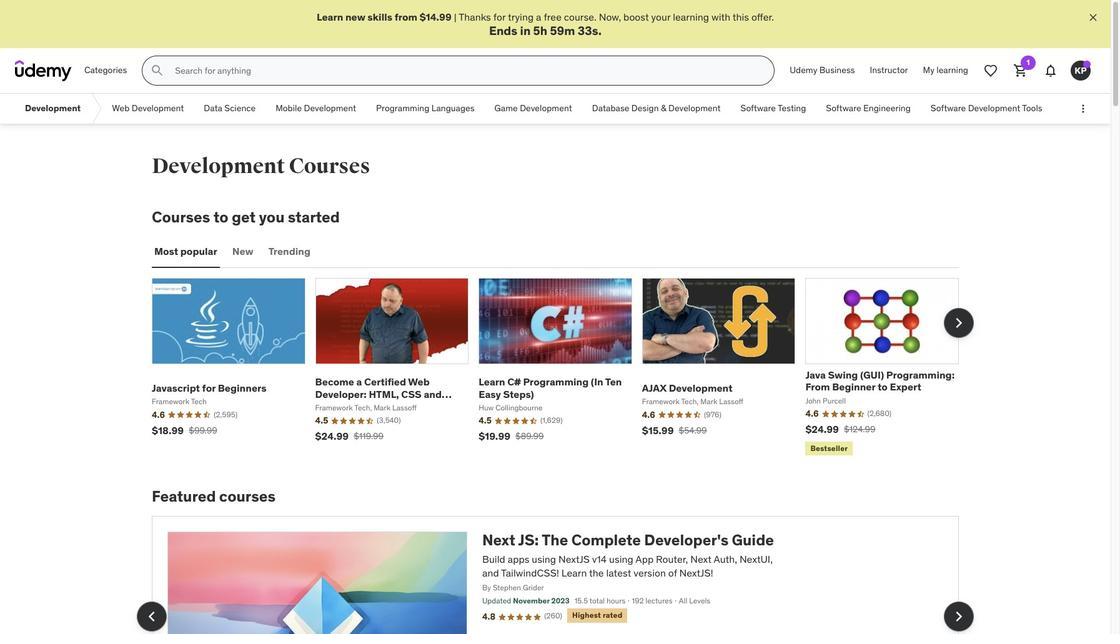 Task type: describe. For each thing, give the bounding box(es) containing it.
in
[[520, 23, 531, 38]]

now,
[[599, 11, 622, 23]]

15.5 total hours
[[575, 596, 626, 606]]

udemy business
[[790, 65, 856, 76]]

Search for anything text field
[[173, 60, 760, 81]]

with
[[712, 11, 731, 23]]

next image
[[950, 607, 970, 627]]

kp
[[1076, 65, 1088, 76]]

&
[[661, 103, 667, 114]]

close image
[[1088, 11, 1100, 24]]

software development tools
[[931, 103, 1043, 114]]

1 horizontal spatial courses
[[289, 153, 371, 180]]

5h 59m 33s
[[534, 23, 599, 38]]

updated november 2023
[[483, 596, 570, 606]]

expert
[[891, 381, 922, 393]]

new button
[[230, 237, 256, 267]]

software engineering link
[[817, 94, 921, 124]]

software development tools link
[[921, 94, 1053, 124]]

your
[[652, 11, 671, 23]]

my learning link
[[916, 56, 977, 86]]

rated
[[603, 611, 623, 620]]

nextjs
[[559, 553, 590, 566]]

the
[[590, 567, 604, 580]]

kp link
[[1067, 56, 1097, 86]]

november
[[513, 596, 550, 606]]

java swing (gui) programming: from beginner to expert
[[806, 369, 955, 393]]

and inside next js: the complete developer's guide build apps using nextjs v14 using app router, next auth, nextui, and tailwindcss! learn the latest version of nextjs! by stephen grider
[[483, 567, 499, 580]]

featured
[[152, 487, 216, 507]]

most
[[154, 245, 178, 258]]

software testing link
[[731, 94, 817, 124]]

$14.99
[[420, 11, 452, 23]]

nextui,
[[740, 553, 773, 566]]

development right game at the left top of page
[[520, 103, 573, 114]]

software testing
[[741, 103, 807, 114]]

database
[[593, 103, 630, 114]]

(260)
[[545, 612, 563, 621]]

trying
[[508, 11, 534, 23]]

and inside become a certified web developer: html, css and javascript
[[424, 388, 442, 400]]

business
[[820, 65, 856, 76]]

categories
[[84, 65, 127, 76]]

javascript for beginners link
[[152, 382, 267, 394]]

development right mobile
[[304, 103, 356, 114]]

levels
[[690, 596, 711, 606]]

of
[[669, 567, 678, 580]]

javascript
[[152, 382, 200, 394]]

new
[[346, 11, 366, 23]]

the
[[542, 531, 569, 550]]

web development
[[112, 103, 184, 114]]

learn for learn new skills from $14.99 | thanks for trying a free course. now, boost your learning with this offer. ends in 5h 59m 33s .
[[317, 11, 344, 23]]

ajax
[[643, 382, 667, 394]]

build
[[483, 553, 506, 566]]

192
[[632, 596, 644, 606]]

js:
[[519, 531, 539, 550]]

database design & development
[[593, 103, 721, 114]]

most popular
[[154, 245, 217, 258]]

1
[[1027, 58, 1031, 67]]

development up get
[[152, 153, 285, 180]]

featured courses
[[152, 487, 276, 507]]

science
[[225, 103, 256, 114]]

tailwindcss!
[[501, 567, 560, 580]]

data science
[[204, 103, 256, 114]]

apps
[[508, 553, 530, 566]]

beginner
[[833, 381, 876, 393]]

learn new skills from $14.99 | thanks for trying a free course. now, boost your learning with this offer. ends in 5h 59m 33s .
[[317, 11, 775, 38]]

udemy business link
[[783, 56, 863, 86]]

from
[[395, 11, 418, 23]]

most popular button
[[152, 237, 220, 267]]

courses
[[219, 487, 276, 507]]

submit search image
[[150, 63, 165, 78]]

0 horizontal spatial to
[[214, 208, 229, 227]]

boost
[[624, 11, 649, 23]]

design
[[632, 103, 659, 114]]

next image
[[950, 313, 970, 333]]

auth,
[[714, 553, 738, 566]]

become a certified web developer: html, css and javascript link
[[315, 376, 452, 412]]

software engineering
[[827, 103, 911, 114]]

instructor
[[871, 65, 909, 76]]

java
[[806, 369, 827, 381]]

updated
[[483, 596, 512, 606]]

mobile development link
[[266, 94, 366, 124]]

popular
[[180, 245, 217, 258]]

javascript
[[315, 400, 365, 412]]

development right &
[[669, 103, 721, 114]]

programming languages link
[[366, 94, 485, 124]]

router,
[[656, 553, 689, 566]]

(in
[[591, 376, 604, 388]]

programming inside learn c# programming (in ten easy steps)
[[524, 376, 589, 388]]

a inside become a certified web developer: html, css and javascript
[[357, 376, 362, 388]]

ten
[[606, 376, 622, 388]]

by
[[483, 583, 491, 593]]

mobile development
[[276, 103, 356, 114]]

development down udemy image
[[25, 103, 81, 114]]



Task type: locate. For each thing, give the bounding box(es) containing it.
java swing (gui) programming: from beginner to expert link
[[806, 369, 955, 393]]

3 software from the left
[[931, 103, 967, 114]]

1 horizontal spatial learn
[[479, 376, 506, 388]]

next js: the complete developer's guide build apps using nextjs v14 using app router, next auth, nextui, and tailwindcss! learn the latest version of nextjs! by stephen grider
[[483, 531, 775, 593]]

a left free
[[536, 11, 542, 23]]

1 vertical spatial courses
[[152, 208, 210, 227]]

course.
[[564, 11, 597, 23]]

15.5
[[575, 596, 588, 606]]

1 software from the left
[[741, 103, 776, 114]]

2 horizontal spatial learn
[[562, 567, 587, 580]]

highest
[[573, 611, 602, 620]]

you have alerts image
[[1084, 61, 1092, 68]]

software down my learning link
[[931, 103, 967, 114]]

learn inside learn c# programming (in ten easy steps)
[[479, 376, 506, 388]]

and right css
[[424, 388, 442, 400]]

instructor link
[[863, 56, 916, 86]]

1 vertical spatial next
[[691, 553, 712, 566]]

arrow pointing to subcategory menu links image
[[91, 94, 102, 124]]

c#
[[508, 376, 521, 388]]

css
[[402, 388, 422, 400]]

development link
[[15, 94, 91, 124]]

learn left new
[[317, 11, 344, 23]]

trending
[[269, 245, 311, 258]]

0 horizontal spatial courses
[[152, 208, 210, 227]]

0 vertical spatial courses
[[289, 153, 371, 180]]

for
[[494, 11, 506, 23], [202, 382, 216, 394]]

1 vertical spatial programming
[[524, 376, 589, 388]]

hours
[[607, 596, 626, 606]]

easy
[[479, 388, 501, 400]]

1 horizontal spatial to
[[878, 381, 888, 393]]

carousel element containing next js: the complete developer's guide
[[137, 517, 975, 635]]

courses up most popular
[[152, 208, 210, 227]]

started
[[288, 208, 340, 227]]

0 horizontal spatial a
[[357, 376, 362, 388]]

learning inside the learn new skills from $14.99 | thanks for trying a free course. now, boost your learning with this offer. ends in 5h 59m 33s .
[[673, 11, 710, 23]]

1 vertical spatial learn
[[479, 376, 506, 388]]

1 vertical spatial and
[[483, 567, 499, 580]]

2 software from the left
[[827, 103, 862, 114]]

1 vertical spatial to
[[878, 381, 888, 393]]

udemy image
[[15, 60, 72, 81]]

lectures
[[646, 596, 673, 606]]

carousel element
[[152, 278, 975, 459], [137, 517, 975, 635]]

software left testing
[[741, 103, 776, 114]]

swing
[[829, 369, 859, 381]]

for inside the learn new skills from $14.99 | thanks for trying a free course. now, boost your learning with this offer. ends in 5h 59m 33s .
[[494, 11, 506, 23]]

highest rated
[[573, 611, 623, 620]]

and
[[424, 388, 442, 400], [483, 567, 499, 580]]

thanks
[[459, 11, 491, 23]]

software inside software testing link
[[741, 103, 776, 114]]

web right certified
[[408, 376, 430, 388]]

0 vertical spatial for
[[494, 11, 506, 23]]

programming:
[[887, 369, 955, 381]]

development inside 'link'
[[132, 103, 184, 114]]

latest
[[607, 567, 632, 580]]

ends
[[489, 23, 518, 38]]

complete
[[572, 531, 641, 550]]

free
[[544, 11, 562, 23]]

data science link
[[194, 94, 266, 124]]

1 using from the left
[[532, 553, 557, 566]]

0 vertical spatial learn
[[317, 11, 344, 23]]

previous image
[[142, 607, 162, 627]]

grider
[[523, 583, 544, 593]]

offer.
[[752, 11, 775, 23]]

a
[[536, 11, 542, 23], [357, 376, 362, 388]]

courses to get you started
[[152, 208, 340, 227]]

using
[[532, 553, 557, 566], [610, 553, 634, 566]]

2023
[[552, 596, 570, 606]]

this
[[733, 11, 750, 23]]

software inside the software development tools link
[[931, 103, 967, 114]]

programming left (in
[[524, 376, 589, 388]]

0 vertical spatial to
[[214, 208, 229, 227]]

to left get
[[214, 208, 229, 227]]

web inside 'link'
[[112, 103, 130, 114]]

to left expert
[[878, 381, 888, 393]]

courses up started
[[289, 153, 371, 180]]

total
[[590, 596, 605, 606]]

1 vertical spatial a
[[357, 376, 362, 388]]

steps)
[[504, 388, 534, 400]]

learning left with
[[673, 11, 710, 23]]

learn left c#
[[479, 376, 506, 388]]

|
[[454, 11, 457, 23]]

get
[[232, 208, 256, 227]]

0 horizontal spatial next
[[483, 531, 516, 550]]

wishlist image
[[984, 63, 999, 78]]

2 horizontal spatial software
[[931, 103, 967, 114]]

0 vertical spatial web
[[112, 103, 130, 114]]

data
[[204, 103, 223, 114]]

4.8
[[483, 612, 496, 623]]

next up build
[[483, 531, 516, 550]]

1 vertical spatial web
[[408, 376, 430, 388]]

nextjs!
[[680, 567, 714, 580]]

web right arrow pointing to subcategory menu links image
[[112, 103, 130, 114]]

udemy
[[790, 65, 818, 76]]

0 vertical spatial a
[[536, 11, 542, 23]]

0 vertical spatial and
[[424, 388, 442, 400]]

html,
[[369, 388, 399, 400]]

programming
[[376, 103, 430, 114], [524, 376, 589, 388]]

1 horizontal spatial a
[[536, 11, 542, 23]]

for right javascript
[[202, 382, 216, 394]]

all
[[679, 596, 688, 606]]

development down submit search icon
[[132, 103, 184, 114]]

0 horizontal spatial web
[[112, 103, 130, 114]]

my
[[924, 65, 935, 76]]

0 vertical spatial programming
[[376, 103, 430, 114]]

learn inside next js: the complete developer's guide build apps using nextjs v14 using app router, next auth, nextui, and tailwindcss! learn the latest version of nextjs! by stephen grider
[[562, 567, 587, 580]]

learn for learn c# programming (in ten easy steps)
[[479, 376, 506, 388]]

using up tailwindcss!
[[532, 553, 557, 566]]

192 lectures
[[632, 596, 673, 606]]

shopping cart with 1 item image
[[1014, 63, 1029, 78]]

development down wishlist icon at the right
[[969, 103, 1021, 114]]

learn inside the learn new skills from $14.99 | thanks for trying a free course. now, boost your learning with this offer. ends in 5h 59m 33s .
[[317, 11, 344, 23]]

for up the ends
[[494, 11, 506, 23]]

software for software engineering
[[827, 103, 862, 114]]

guide
[[732, 531, 775, 550]]

mobile
[[276, 103, 302, 114]]

software
[[741, 103, 776, 114], [827, 103, 862, 114], [931, 103, 967, 114]]

web development link
[[102, 94, 194, 124]]

0 vertical spatial next
[[483, 531, 516, 550]]

1 horizontal spatial learning
[[937, 65, 969, 76]]

ajax development
[[643, 382, 733, 394]]

learn
[[317, 11, 344, 23], [479, 376, 506, 388], [562, 567, 587, 580]]

programming left languages on the top of page
[[376, 103, 430, 114]]

software for software testing
[[741, 103, 776, 114]]

0 horizontal spatial learning
[[673, 11, 710, 23]]

0 horizontal spatial using
[[532, 553, 557, 566]]

software inside software engineering link
[[827, 103, 862, 114]]

a right "become"
[[357, 376, 362, 388]]

languages
[[432, 103, 475, 114]]

app
[[636, 553, 654, 566]]

1 horizontal spatial software
[[827, 103, 862, 114]]

programming languages
[[376, 103, 475, 114]]

2 vertical spatial learn
[[562, 567, 587, 580]]

engineering
[[864, 103, 911, 114]]

learning right my
[[937, 65, 969, 76]]

1 horizontal spatial for
[[494, 11, 506, 23]]

1 vertical spatial carousel element
[[137, 517, 975, 635]]

version
[[634, 567, 666, 580]]

notifications image
[[1044, 63, 1059, 78]]

software down the business
[[827, 103, 862, 114]]

next up nextjs!
[[691, 553, 712, 566]]

web inside become a certified web developer: html, css and javascript
[[408, 376, 430, 388]]

skills
[[368, 11, 393, 23]]

1 link
[[1007, 56, 1037, 86]]

0 vertical spatial carousel element
[[152, 278, 975, 459]]

0 horizontal spatial learn
[[317, 11, 344, 23]]

to inside the java swing (gui) programming: from beginner to expert
[[878, 381, 888, 393]]

0 horizontal spatial software
[[741, 103, 776, 114]]

and down build
[[483, 567, 499, 580]]

a inside the learn new skills from $14.99 | thanks for trying a free course. now, boost your learning with this offer. ends in 5h 59m 33s .
[[536, 11, 542, 23]]

1 horizontal spatial next
[[691, 553, 712, 566]]

development right ajax
[[669, 382, 733, 394]]

0 horizontal spatial for
[[202, 382, 216, 394]]

0 vertical spatial learning
[[673, 11, 710, 23]]

beginners
[[218, 382, 267, 394]]

v14
[[593, 553, 607, 566]]

1 horizontal spatial programming
[[524, 376, 589, 388]]

1 horizontal spatial web
[[408, 376, 430, 388]]

database design & development link
[[583, 94, 731, 124]]

1 horizontal spatial and
[[483, 567, 499, 580]]

stephen
[[493, 583, 521, 593]]

0 horizontal spatial and
[[424, 388, 442, 400]]

categories button
[[77, 56, 135, 86]]

more subcategory menu links image
[[1078, 103, 1090, 115]]

software for software development tools
[[931, 103, 967, 114]]

learn down nextjs
[[562, 567, 587, 580]]

1 horizontal spatial using
[[610, 553, 634, 566]]

development courses
[[152, 153, 371, 180]]

carousel element containing java swing (gui) programming: from beginner to expert
[[152, 278, 975, 459]]

game development link
[[485, 94, 583, 124]]

1 vertical spatial for
[[202, 382, 216, 394]]

game development
[[495, 103, 573, 114]]

from
[[806, 381, 831, 393]]

become
[[315, 376, 355, 388]]

new
[[232, 245, 254, 258]]

1 vertical spatial learning
[[937, 65, 969, 76]]

using up latest
[[610, 553, 634, 566]]

0 horizontal spatial programming
[[376, 103, 430, 114]]

2 using from the left
[[610, 553, 634, 566]]

certified
[[365, 376, 406, 388]]



Task type: vqa. For each thing, say whether or not it's contained in the screenshot.
the bottom LEARN
yes



